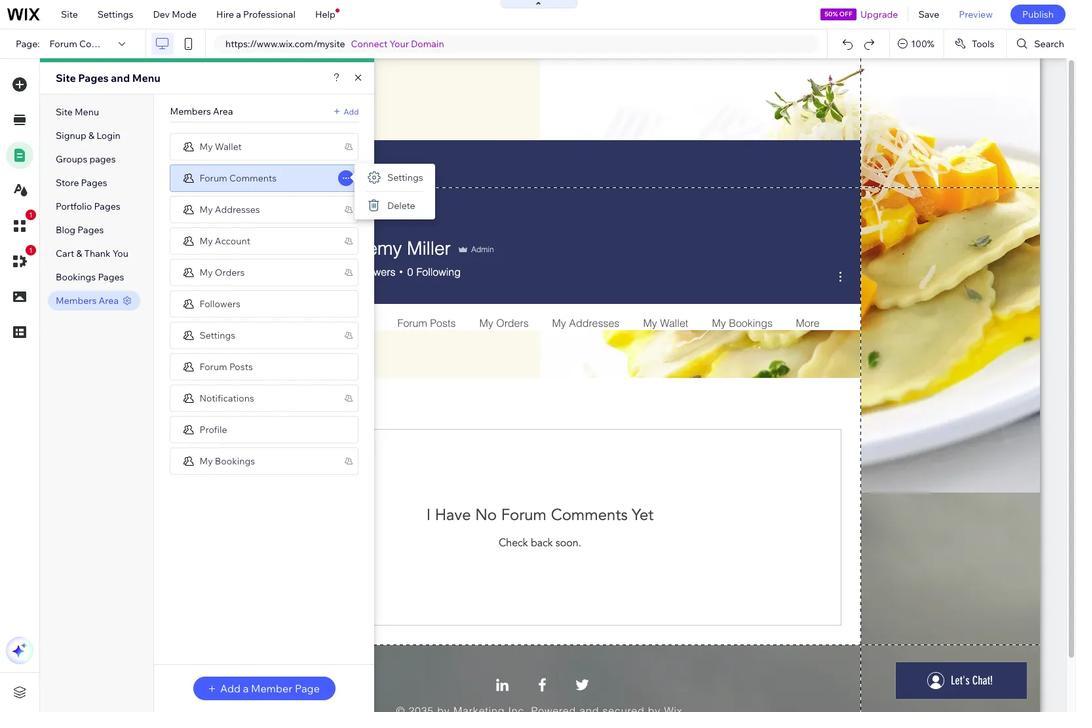 Task type: describe. For each thing, give the bounding box(es) containing it.
0 vertical spatial forum
[[50, 38, 77, 50]]

preview
[[959, 9, 993, 20]]

search
[[1035, 38, 1065, 50]]

tools button
[[945, 30, 1007, 58]]

blog pages
[[56, 224, 104, 236]]

mode
[[172, 9, 197, 20]]

hire a professional
[[216, 9, 296, 20]]

0 vertical spatial area
[[213, 106, 233, 117]]

my addresses
[[200, 204, 260, 215]]

help
[[315, 9, 335, 20]]

professional
[[243, 9, 296, 20]]

& for cart
[[76, 248, 82, 260]]

domain
[[411, 38, 444, 50]]

a for add
[[243, 682, 249, 696]]

my orders
[[200, 266, 245, 278]]

pages for bookings
[[98, 271, 124, 283]]

wallet
[[215, 141, 242, 152]]

hire
[[216, 9, 234, 20]]

thank
[[84, 248, 111, 260]]

your
[[390, 38, 409, 50]]

publish
[[1023, 9, 1054, 20]]

1 horizontal spatial settings
[[200, 329, 235, 341]]

save
[[919, 9, 940, 20]]

tools
[[972, 38, 995, 50]]

1 vertical spatial members
[[56, 295, 97, 307]]

login
[[96, 130, 120, 142]]

search button
[[1007, 30, 1076, 58]]

& for signup
[[88, 130, 94, 142]]

1 vertical spatial forum
[[200, 172, 227, 184]]

0 vertical spatial menu
[[132, 71, 161, 85]]

you
[[113, 248, 128, 260]]

2 vertical spatial forum
[[200, 361, 227, 373]]

100%
[[911, 38, 935, 50]]

50% off
[[825, 10, 853, 18]]

my for my wallet
[[200, 141, 213, 152]]

store
[[56, 177, 79, 189]]

site for site
[[61, 9, 78, 20]]

preview button
[[949, 0, 1003, 29]]

pages for store
[[81, 177, 107, 189]]

add for add a member page
[[220, 682, 241, 696]]

my wallet
[[200, 141, 242, 152]]

site pages and menu
[[56, 71, 161, 85]]

save button
[[909, 0, 949, 29]]

groups pages
[[56, 153, 116, 165]]

a for hire
[[236, 9, 241, 20]]

store pages
[[56, 177, 107, 189]]

add for add
[[344, 107, 359, 116]]

pages for site
[[78, 71, 109, 85]]

portfolio pages
[[56, 201, 120, 212]]

site for site menu
[[56, 106, 73, 118]]

posts
[[229, 361, 253, 373]]

forum posts
[[200, 361, 253, 373]]

pages
[[89, 153, 116, 165]]



Task type: vqa. For each thing, say whether or not it's contained in the screenshot.
50% OFF
yes



Task type: locate. For each thing, give the bounding box(es) containing it.
a left 'member'
[[243, 682, 249, 696]]

my left the account
[[200, 235, 213, 247]]

my account
[[200, 235, 250, 247]]

& right cart
[[76, 248, 82, 260]]

pages up cart & thank you
[[78, 224, 104, 236]]

comments up site pages and menu
[[79, 38, 127, 50]]

followers
[[200, 298, 241, 310]]

my bookings
[[200, 455, 255, 467]]

area up 'my wallet'
[[213, 106, 233, 117]]

cart
[[56, 248, 74, 260]]

publish button
[[1011, 5, 1066, 24]]

forum
[[50, 38, 77, 50], [200, 172, 227, 184], [200, 361, 227, 373]]

forum comments up addresses
[[200, 172, 277, 184]]

0 horizontal spatial comments
[[79, 38, 127, 50]]

members area down bookings pages on the top of page
[[56, 295, 119, 307]]

0 horizontal spatial area
[[99, 295, 119, 307]]

5 my from the top
[[200, 455, 213, 467]]

my
[[200, 141, 213, 152], [200, 204, 213, 215], [200, 235, 213, 247], [200, 266, 213, 278], [200, 455, 213, 467]]

0 vertical spatial settings
[[98, 9, 133, 20]]

area
[[213, 106, 233, 117], [99, 295, 119, 307]]

bookings down profile
[[215, 455, 255, 467]]

1 horizontal spatial members area
[[170, 106, 233, 117]]

0 horizontal spatial &
[[76, 248, 82, 260]]

settings up 'delete'
[[387, 172, 423, 184]]

0 horizontal spatial members
[[56, 295, 97, 307]]

0 horizontal spatial menu
[[75, 106, 99, 118]]

menu right and
[[132, 71, 161, 85]]

comments
[[79, 38, 127, 50], [229, 172, 277, 184]]

1 horizontal spatial forum comments
[[200, 172, 277, 184]]

pages for blog
[[78, 224, 104, 236]]

delete
[[387, 200, 415, 212]]

50%
[[825, 10, 838, 18]]

3 my from the top
[[200, 235, 213, 247]]

my for my addresses
[[200, 204, 213, 215]]

my for my orders
[[200, 266, 213, 278]]

member
[[251, 682, 293, 696]]

settings
[[98, 9, 133, 20], [387, 172, 423, 184], [200, 329, 235, 341]]

1 vertical spatial forum comments
[[200, 172, 277, 184]]

and
[[111, 71, 130, 85]]

members
[[170, 106, 211, 117], [56, 295, 97, 307]]

bookings
[[56, 271, 96, 283], [215, 455, 255, 467]]

forum down 'my wallet'
[[200, 172, 227, 184]]

my left 'orders'
[[200, 266, 213, 278]]

0 horizontal spatial settings
[[98, 9, 133, 20]]

portfolio
[[56, 201, 92, 212]]

menu
[[132, 71, 161, 85], [75, 106, 99, 118]]

forum left "posts"
[[200, 361, 227, 373]]

menu up signup & login
[[75, 106, 99, 118]]

add a member page button
[[193, 677, 336, 701]]

1 vertical spatial menu
[[75, 106, 99, 118]]

forum comments up site pages and menu
[[50, 38, 127, 50]]

&
[[88, 130, 94, 142], [76, 248, 82, 260]]

https://www.wix.com/mysite
[[226, 38, 345, 50]]

profile
[[200, 424, 227, 436]]

my left wallet
[[200, 141, 213, 152]]

signup
[[56, 130, 86, 142]]

1 vertical spatial a
[[243, 682, 249, 696]]

blog
[[56, 224, 75, 236]]

1 horizontal spatial a
[[243, 682, 249, 696]]

a
[[236, 9, 241, 20], [243, 682, 249, 696]]

a inside button
[[243, 682, 249, 696]]

1 vertical spatial comments
[[229, 172, 277, 184]]

1 horizontal spatial &
[[88, 130, 94, 142]]

pages
[[78, 71, 109, 85], [81, 177, 107, 189], [94, 201, 120, 212], [78, 224, 104, 236], [98, 271, 124, 283]]

https://www.wix.com/mysite connect your domain
[[226, 38, 444, 50]]

connect
[[351, 38, 388, 50]]

1 vertical spatial add
[[220, 682, 241, 696]]

members down bookings pages on the top of page
[[56, 295, 97, 307]]

pages up portfolio pages
[[81, 177, 107, 189]]

site
[[61, 9, 78, 20], [56, 71, 76, 85], [56, 106, 73, 118]]

upgrade
[[861, 9, 898, 20]]

a right hire
[[236, 9, 241, 20]]

0 horizontal spatial add
[[220, 682, 241, 696]]

site menu
[[56, 106, 99, 118]]

0 horizontal spatial a
[[236, 9, 241, 20]]

dev
[[153, 9, 170, 20]]

0 vertical spatial &
[[88, 130, 94, 142]]

0 vertical spatial add
[[344, 107, 359, 116]]

settings down followers
[[200, 329, 235, 341]]

0 vertical spatial bookings
[[56, 271, 96, 283]]

comments up addresses
[[229, 172, 277, 184]]

4 my from the top
[[200, 266, 213, 278]]

0 horizontal spatial members area
[[56, 295, 119, 307]]

1 vertical spatial area
[[99, 295, 119, 307]]

off
[[840, 10, 853, 18]]

my down profile
[[200, 455, 213, 467]]

0 vertical spatial members
[[170, 106, 211, 117]]

2 my from the top
[[200, 204, 213, 215]]

0 vertical spatial a
[[236, 9, 241, 20]]

1 my from the top
[[200, 141, 213, 152]]

100% button
[[890, 30, 944, 58]]

settings left dev
[[98, 9, 133, 20]]

members area
[[170, 106, 233, 117], [56, 295, 119, 307]]

2 horizontal spatial settings
[[387, 172, 423, 184]]

2 vertical spatial site
[[56, 106, 73, 118]]

site for site pages and menu
[[56, 71, 76, 85]]

my left addresses
[[200, 204, 213, 215]]

add a member page
[[220, 682, 320, 696]]

2 vertical spatial settings
[[200, 329, 235, 341]]

1 vertical spatial site
[[56, 71, 76, 85]]

cart & thank you
[[56, 248, 128, 260]]

pages down you
[[98, 271, 124, 283]]

bookings pages
[[56, 271, 124, 283]]

1 horizontal spatial comments
[[229, 172, 277, 184]]

page
[[295, 682, 320, 696]]

dev mode
[[153, 9, 197, 20]]

account
[[215, 235, 250, 247]]

0 horizontal spatial bookings
[[56, 271, 96, 283]]

area down bookings pages on the top of page
[[99, 295, 119, 307]]

0 vertical spatial site
[[61, 9, 78, 20]]

1 horizontal spatial bookings
[[215, 455, 255, 467]]

1 vertical spatial settings
[[387, 172, 423, 184]]

0 vertical spatial comments
[[79, 38, 127, 50]]

pages left and
[[78, 71, 109, 85]]

signup & login
[[56, 130, 120, 142]]

addresses
[[215, 204, 260, 215]]

& left login
[[88, 130, 94, 142]]

orders
[[215, 266, 245, 278]]

pages for portfolio
[[94, 201, 120, 212]]

my for my account
[[200, 235, 213, 247]]

forum up site pages and menu
[[50, 38, 77, 50]]

forum comments
[[50, 38, 127, 50], [200, 172, 277, 184]]

1 horizontal spatial menu
[[132, 71, 161, 85]]

0 horizontal spatial forum comments
[[50, 38, 127, 50]]

1 vertical spatial bookings
[[215, 455, 255, 467]]

1 vertical spatial members area
[[56, 295, 119, 307]]

members up 'my wallet'
[[170, 106, 211, 117]]

bookings down cart
[[56, 271, 96, 283]]

my for my bookings
[[200, 455, 213, 467]]

groups
[[56, 153, 87, 165]]

members area up 'my wallet'
[[170, 106, 233, 117]]

notifications
[[200, 392, 254, 404]]

1 horizontal spatial area
[[213, 106, 233, 117]]

1 vertical spatial &
[[76, 248, 82, 260]]

1 horizontal spatial add
[[344, 107, 359, 116]]

0 vertical spatial forum comments
[[50, 38, 127, 50]]

add
[[344, 107, 359, 116], [220, 682, 241, 696]]

1 horizontal spatial members
[[170, 106, 211, 117]]

0 vertical spatial members area
[[170, 106, 233, 117]]

add inside button
[[220, 682, 241, 696]]

pages right "portfolio"
[[94, 201, 120, 212]]



